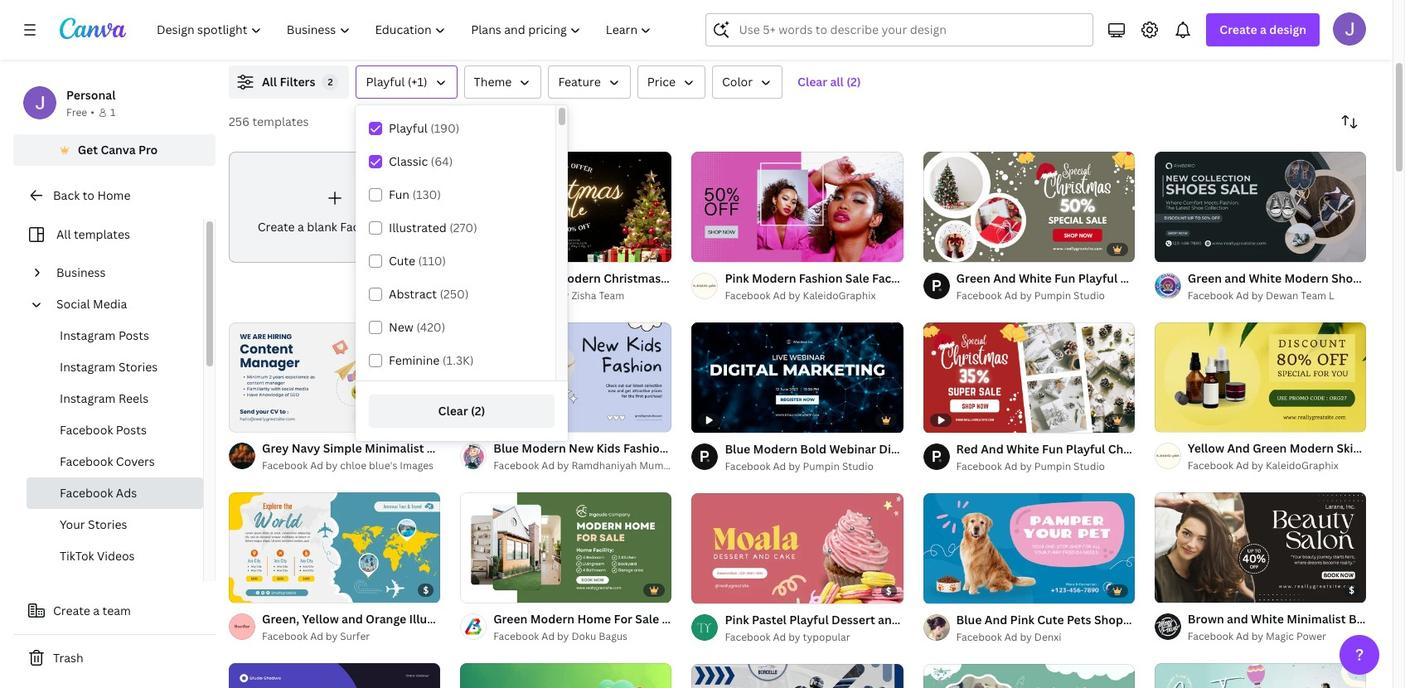 Task type: vqa. For each thing, say whether or not it's contained in the screenshot.


Task type: locate. For each thing, give the bounding box(es) containing it.
2 horizontal spatial $
[[1349, 584, 1355, 596]]

1 vertical spatial christmas
[[1108, 441, 1166, 457]]

clear (2)
[[438, 403, 485, 419]]

dis
[[1388, 441, 1405, 456]]

ad inside yellow and green modern skincare dis facebook ad by kaleidographix
[[1236, 459, 1249, 473]]

fashion up mumtazah's
[[623, 441, 667, 456]]

purple and pink playful modern website webinar facebook ad image
[[229, 663, 440, 688]]

white for minimalist
[[1251, 611, 1284, 627]]

0 horizontal spatial $
[[423, 584, 429, 596]]

instagram posts link
[[27, 320, 203, 352]]

modern up facebook ad by doku bagus link in the left of the page
[[530, 611, 575, 627]]

2 team from the left
[[1301, 288, 1327, 302]]

modern up the dewan
[[1285, 270, 1329, 286]]

green for green modern home for sale facebook ad
[[493, 611, 528, 627]]

blue right the cake
[[956, 612, 982, 627]]

kaleidographix inside yellow and green modern skincare dis facebook ad by kaleidographix
[[1266, 459, 1339, 473]]

$
[[423, 584, 429, 596], [1349, 584, 1355, 596], [886, 584, 892, 597]]

zisha team element
[[460, 273, 487, 299]]

0 vertical spatial facebook ad by pumpin studio
[[956, 288, 1105, 302]]

(2) right all
[[847, 74, 861, 90]]

0 vertical spatial all
[[262, 74, 277, 90]]

fun (130)
[[389, 187, 441, 202]]

white inside brown and white minimalist beauty sa facebook ad by magic power
[[1251, 611, 1284, 627]]

1 vertical spatial posts
[[116, 422, 147, 438]]

sale inside black gold modern christmas sale facebook ad facebook ad by zisha team
[[664, 270, 688, 286]]

facebook ad by magic power link
[[1188, 629, 1366, 645]]

yellow and green modern skincare discount facebook ad image
[[1155, 322, 1366, 433]]

facebook ad by kaleidographix link for green
[[1188, 458, 1366, 475]]

mumtazah's
[[639, 459, 697, 473]]

1 vertical spatial minimalist
[[1287, 611, 1346, 627]]

black gold modern christmas sale facebook ad facebook ad by zisha team
[[493, 270, 763, 302]]

white inside green and white modern shoes sale fa facebook ad by dewan team l
[[1249, 270, 1282, 286]]

and right red
[[981, 441, 1004, 457]]

stories up videos
[[88, 517, 127, 532]]

facebook ad by kaleidographix link
[[725, 287, 903, 304], [1188, 458, 1366, 475]]

0 horizontal spatial clear
[[438, 403, 468, 419]]

1 vertical spatial create
[[258, 219, 295, 234]]

and left the cake
[[878, 612, 899, 627]]

free •
[[66, 105, 94, 119]]

0 vertical spatial instagram
[[60, 328, 116, 343]]

1 vertical spatial white
[[1007, 441, 1040, 457]]

a left design
[[1260, 22, 1267, 37]]

a for team
[[93, 603, 100, 619]]

0 vertical spatial fun
[[389, 187, 410, 202]]

magic
[[1266, 629, 1294, 643]]

playful inside the red and white fun playful christmas sale facebook ad facebook ad by pumpin studio
[[1066, 441, 1106, 457]]

1 horizontal spatial (2)
[[847, 74, 861, 90]]

0 horizontal spatial a
[[93, 603, 100, 619]]

new inside blue modern new kids fashion facebook ads facebook ad by ramdhaniyah mumtazah's
[[569, 441, 594, 456]]

blue and pink cute pets shop facebook ad image
[[923, 493, 1135, 604]]

and
[[1225, 270, 1246, 286], [1227, 611, 1248, 627], [878, 612, 899, 627]]

create inside dropdown button
[[1220, 22, 1258, 37]]

team
[[102, 603, 131, 619]]

1 horizontal spatial team
[[1301, 288, 1327, 302]]

stories
[[118, 359, 158, 375], [88, 517, 127, 532]]

2 vertical spatial a
[[93, 603, 100, 619]]

minimalist
[[365, 440, 424, 456], [1287, 611, 1346, 627]]

green right yellow
[[1253, 441, 1287, 456]]

0 horizontal spatial blue
[[493, 441, 519, 456]]

create a blank facebook ad link
[[229, 152, 440, 262]]

pets
[[1067, 612, 1092, 627]]

green
[[1188, 270, 1222, 286], [1253, 441, 1287, 456], [493, 611, 528, 627]]

instagram up instagram reels
[[60, 359, 116, 375]]

abstract
[[389, 286, 437, 302]]

pink inside "pink pastel playful dessert and cake store facebook ad facebook ad by typopular"
[[725, 612, 749, 627]]

design
[[1270, 22, 1307, 37]]

minimalist inside grey navy simple minimalist hiring design facebook ad facebook ad by chloe blue's images
[[365, 440, 424, 456]]

blue and pink cute pets shop facebook ad link
[[956, 611, 1199, 629]]

fashion down pink modern fashion sale facebook ad image
[[799, 270, 843, 286]]

instagram
[[60, 328, 116, 343], [60, 359, 116, 375], [60, 391, 116, 406]]

0 vertical spatial new
[[389, 319, 413, 335]]

0 horizontal spatial kaleidographix
[[803, 288, 876, 302]]

create a team
[[53, 603, 131, 619]]

0 horizontal spatial green
[[493, 611, 528, 627]]

green inside green modern home for sale facebook ad facebook ad by doku bagus
[[493, 611, 528, 627]]

1 vertical spatial ads
[[116, 485, 137, 501]]

create left design
[[1220, 22, 1258, 37]]

green and white modern shoes sale facebook ad image
[[1155, 151, 1366, 262]]

1 horizontal spatial fun
[[1042, 441, 1063, 457]]

pink inside pink modern fashion sale facebook ad facebook ad by kaleidographix
[[725, 270, 749, 286]]

sale
[[664, 270, 688, 286], [846, 270, 870, 286], [1369, 270, 1393, 286], [1168, 441, 1192, 457], [635, 611, 659, 627]]

2 horizontal spatial create
[[1220, 22, 1258, 37]]

instagram up facebook posts
[[60, 391, 116, 406]]

(420)
[[416, 319, 445, 335]]

ad inside blue modern new kids fashion facebook ads facebook ad by ramdhaniyah mumtazah's
[[542, 459, 555, 473]]

posts
[[118, 328, 149, 343], [116, 422, 147, 438]]

0 vertical spatial home
[[97, 187, 131, 203]]

2 instagram from the top
[[60, 359, 116, 375]]

facebook ad by surfer
[[262, 629, 370, 643]]

create left blank
[[258, 219, 295, 234]]

and for green
[[1225, 270, 1246, 286]]

0 vertical spatial templates
[[252, 114, 309, 129]]

1 vertical spatial new
[[569, 441, 594, 456]]

0 vertical spatial christmas
[[604, 270, 661, 286]]

by inside black gold modern christmas sale facebook ad facebook ad by zisha team
[[557, 288, 569, 302]]

yellow and green modern skincare dis facebook ad by kaleidographix
[[1188, 441, 1405, 473]]

0 vertical spatial white
[[1249, 270, 1282, 286]]

home for to
[[97, 187, 131, 203]]

new up facebook ad by ramdhaniyah mumtazah's link
[[569, 441, 594, 456]]

0 horizontal spatial home
[[97, 187, 131, 203]]

kaleidographix inside pink modern fashion sale facebook ad facebook ad by kaleidographix
[[803, 288, 876, 302]]

0 horizontal spatial cute
[[389, 253, 415, 269]]

white up facebook ad by dewan team l link
[[1249, 270, 1282, 286]]

zisha
[[572, 288, 597, 302]]

ad
[[396, 219, 412, 234], [747, 270, 763, 286], [929, 270, 945, 286], [542, 288, 555, 302], [773, 288, 786, 302], [1005, 288, 1018, 302], [1236, 288, 1249, 302], [562, 440, 577, 456], [310, 459, 323, 473], [542, 459, 555, 473], [1236, 459, 1249, 473], [773, 459, 786, 473], [1005, 459, 1018, 473], [719, 611, 735, 627], [1023, 612, 1038, 627], [1183, 612, 1199, 627], [310, 629, 323, 643], [542, 629, 555, 643], [1236, 629, 1249, 643], [773, 630, 786, 644], [1005, 630, 1018, 644]]

and right store
[[985, 612, 1008, 627]]

black gold modern christmas sale facebook ad image
[[460, 151, 672, 262]]

1 horizontal spatial home
[[577, 611, 611, 627]]

1 horizontal spatial clear
[[798, 74, 828, 90]]

1 vertical spatial home
[[577, 611, 611, 627]]

blue inside blue and pink cute pets shop facebook ad facebook ad by denxi
[[956, 612, 982, 627]]

1 instagram from the top
[[60, 328, 116, 343]]

0 vertical spatial ads
[[727, 441, 748, 456]]

1 horizontal spatial templates
[[252, 114, 309, 129]]

sa
[[1392, 611, 1405, 627]]

1 vertical spatial green
[[1253, 441, 1287, 456]]

for
[[614, 611, 633, 627]]

clear (2) button
[[369, 395, 555, 428]]

0 vertical spatial fashion
[[799, 270, 843, 286]]

team for christmas
[[599, 288, 624, 302]]

by inside 'link'
[[326, 629, 338, 643]]

home inside "link"
[[97, 187, 131, 203]]

simple
[[323, 440, 362, 456]]

a inside button
[[93, 603, 100, 619]]

blue modern new kids fashion facebook ads facebook ad by ramdhaniyah mumtazah's
[[493, 441, 748, 473]]

2 horizontal spatial a
[[1260, 22, 1267, 37]]

2 vertical spatial white
[[1251, 611, 1284, 627]]

modern down pink modern fashion sale facebook ad image
[[752, 270, 796, 286]]

facebook ads
[[60, 485, 137, 501]]

l
[[1329, 288, 1335, 302]]

facebook ad by zisha team link
[[493, 287, 672, 304]]

pink inside blue and pink cute pets shop facebook ad facebook ad by denxi
[[1010, 612, 1035, 627]]

1 vertical spatial fun
[[1042, 441, 1063, 457]]

create left team
[[53, 603, 90, 619]]

all for all filters
[[262, 74, 277, 90]]

home inside green modern home for sale facebook ad facebook ad by doku bagus
[[577, 611, 611, 627]]

posts down reels at bottom left
[[116, 422, 147, 438]]

and for red
[[981, 441, 1004, 457]]

2 vertical spatial create
[[53, 603, 90, 619]]

instagram down social media on the top left
[[60, 328, 116, 343]]

modern up the zisha
[[557, 270, 601, 286]]

clear
[[798, 74, 828, 90], [438, 403, 468, 419]]

minimalist up blue's
[[365, 440, 424, 456]]

1 horizontal spatial a
[[298, 219, 304, 234]]

blue for blue modern new kids fashion facebook ads
[[493, 441, 519, 456]]

and up facebook ad by dewan team l link
[[1225, 270, 1246, 286]]

instagram stories link
[[27, 352, 203, 383]]

social
[[56, 296, 90, 312]]

1 vertical spatial clear
[[438, 403, 468, 419]]

stories up reels at bottom left
[[118, 359, 158, 375]]

ad inside the red and white fun playful christmas sale facebook ad facebook ad by pumpin studio
[[1005, 459, 1018, 473]]

0 vertical spatial stories
[[118, 359, 158, 375]]

social media
[[56, 296, 127, 312]]

all filters
[[262, 74, 315, 90]]

christmas left yellow
[[1108, 441, 1166, 457]]

kaleidographix down yellow and green modern skincare dis link
[[1266, 459, 1339, 473]]

home right to on the top of the page
[[97, 187, 131, 203]]

0 vertical spatial create
[[1220, 22, 1258, 37]]

posts for instagram posts
[[118, 328, 149, 343]]

studio
[[1074, 288, 1105, 302], [842, 459, 874, 473], [1074, 459, 1105, 473]]

0 horizontal spatial all
[[56, 226, 71, 242]]

2 vertical spatial instagram
[[60, 391, 116, 406]]

1 horizontal spatial minimalist
[[1287, 611, 1346, 627]]

pink
[[725, 270, 749, 286], [725, 612, 749, 627], [1010, 612, 1035, 627]]

videos
[[97, 548, 135, 564]]

0 vertical spatial a
[[1260, 22, 1267, 37]]

0 vertical spatial blue
[[493, 441, 519, 456]]

None search field
[[706, 13, 1094, 46]]

1 horizontal spatial new
[[569, 441, 594, 456]]

white up facebook ad by magic power link
[[1251, 611, 1284, 627]]

fun
[[389, 187, 410, 202], [1042, 441, 1063, 457]]

0 horizontal spatial fun
[[389, 187, 410, 202]]

tiktok videos
[[60, 548, 135, 564]]

grey navy simple minimalist hiring design facebook ad image
[[229, 322, 440, 432]]

and inside "pink pastel playful dessert and cake store facebook ad facebook ad by typopular"
[[878, 612, 899, 627]]

blue down clear (2) button
[[493, 441, 519, 456]]

create a blank facebook ad element
[[229, 152, 440, 262]]

team inside black gold modern christmas sale facebook ad facebook ad by zisha team
[[599, 288, 624, 302]]

skincare
[[1337, 441, 1385, 456]]

and left ad
[[1227, 441, 1250, 456]]

posts down social media link at the top left
[[118, 328, 149, 343]]

1 vertical spatial facebook ad by pumpin studio
[[725, 459, 874, 473]]

studio inside the red and white fun playful christmas sale facebook ad facebook ad by pumpin studio
[[1074, 459, 1105, 473]]

1 horizontal spatial facebook ad by kaleidographix link
[[1188, 458, 1366, 475]]

facebook inside green and white modern shoes sale fa facebook ad by dewan team l
[[1188, 288, 1234, 302]]

green up facebook ad by doku bagus link in the left of the page
[[493, 611, 528, 627]]

blue inside blue modern new kids fashion facebook ads facebook ad by ramdhaniyah mumtazah's
[[493, 441, 519, 456]]

minimalist up power
[[1287, 611, 1346, 627]]

(2) up design
[[471, 403, 485, 419]]

green gradient simple 3d illustrative financial freedom facebook ad image
[[460, 663, 672, 688]]

2 horizontal spatial green
[[1253, 441, 1287, 456]]

and inside yellow and green modern skincare dis facebook ad by kaleidographix
[[1227, 441, 1250, 456]]

minimalist inside brown and white minimalist beauty sa facebook ad by magic power
[[1287, 611, 1346, 627]]

templates down back to home
[[74, 226, 130, 242]]

modern
[[557, 270, 601, 286], [752, 270, 796, 286], [1285, 270, 1329, 286], [522, 441, 566, 456], [1290, 441, 1334, 456], [530, 611, 575, 627]]

create for create a team
[[53, 603, 90, 619]]

0 vertical spatial minimalist
[[365, 440, 424, 456]]

1 team from the left
[[599, 288, 624, 302]]

playful (+1) button
[[356, 66, 457, 99]]

instagram for instagram reels
[[60, 391, 116, 406]]

0 horizontal spatial templates
[[74, 226, 130, 242]]

all
[[262, 74, 277, 90], [56, 226, 71, 242]]

kaleidographix down pink modern fashion sale facebook ad link at the right top of the page
[[803, 288, 876, 302]]

templates for 256 templates
[[252, 114, 309, 129]]

1 vertical spatial instagram
[[60, 359, 116, 375]]

0 vertical spatial posts
[[118, 328, 149, 343]]

(+1)
[[408, 74, 427, 90]]

0 horizontal spatial team
[[599, 288, 624, 302]]

clear up hiring on the bottom of page
[[438, 403, 468, 419]]

team
[[599, 288, 624, 302], [1301, 288, 1327, 302]]

dessert
[[832, 612, 875, 627]]

team inside green and white modern shoes sale fa facebook ad by dewan team l
[[1301, 288, 1327, 302]]

(2)
[[847, 74, 861, 90], [471, 403, 485, 419]]

green up facebook ad by dewan team l link
[[1188, 270, 1222, 286]]

0 horizontal spatial christmas
[[604, 270, 661, 286]]

green for green and white modern shoes sale fa
[[1188, 270, 1222, 286]]

a inside dropdown button
[[1260, 22, 1267, 37]]

1 horizontal spatial ads
[[727, 441, 748, 456]]

pink modern fashion sale facebook ad image
[[692, 151, 903, 262]]

and inside green and white modern shoes sale fa facebook ad by dewan team l
[[1225, 270, 1246, 286]]

new left (420)
[[389, 319, 413, 335]]

facebook ad by dewan team l link
[[1188, 287, 1366, 304]]

1 vertical spatial templates
[[74, 226, 130, 242]]

facebook ad by pumpin studio
[[956, 288, 1105, 302], [725, 459, 874, 473]]

1 vertical spatial kaleidographix
[[1266, 459, 1339, 473]]

sale inside green modern home for sale facebook ad facebook ad by doku bagus
[[635, 611, 659, 627]]

1 vertical spatial all
[[56, 226, 71, 242]]

media
[[93, 296, 127, 312]]

1 horizontal spatial christmas
[[1108, 441, 1166, 457]]

1 horizontal spatial cute
[[1037, 612, 1064, 627]]

2 vertical spatial green
[[493, 611, 528, 627]]

0 horizontal spatial facebook ad by kaleidographix link
[[725, 287, 903, 304]]

(130)
[[412, 187, 441, 202]]

stories for instagram stories
[[118, 359, 158, 375]]

grey
[[262, 440, 289, 456]]

create inside button
[[53, 603, 90, 619]]

christmas up facebook ad by zisha team link
[[604, 270, 661, 286]]

0 horizontal spatial facebook ad by pumpin studio
[[725, 459, 874, 473]]

white right red
[[1007, 441, 1040, 457]]

zisha team image
[[460, 273, 487, 299]]

1 vertical spatial facebook ad by kaleidographix link
[[1188, 458, 1366, 475]]

1 horizontal spatial create
[[258, 219, 295, 234]]

(250)
[[440, 286, 469, 302]]

all down back
[[56, 226, 71, 242]]

and right brown
[[1227, 611, 1248, 627]]

0 vertical spatial clear
[[798, 74, 828, 90]]

and inside the red and white fun playful christmas sale facebook ad facebook ad by pumpin studio
[[981, 441, 1004, 457]]

back to home link
[[13, 179, 216, 212]]

playful
[[366, 74, 405, 90], [389, 120, 428, 136], [1066, 441, 1106, 457], [789, 612, 829, 627]]

0 vertical spatial facebook ad by kaleidographix link
[[725, 287, 903, 304]]

1 horizontal spatial kaleidographix
[[1266, 459, 1339, 473]]

trash link
[[13, 642, 216, 675]]

white inside the red and white fun playful christmas sale facebook ad facebook ad by pumpin studio
[[1007, 441, 1040, 457]]

clear left all
[[798, 74, 828, 90]]

and for blue
[[985, 612, 1008, 627]]

1 vertical spatial blue
[[956, 612, 982, 627]]

and for brown
[[1227, 611, 1248, 627]]

1 horizontal spatial green
[[1188, 270, 1222, 286]]

all left the filters
[[262, 74, 277, 90]]

clear for clear (2)
[[438, 403, 468, 419]]

create
[[1220, 22, 1258, 37], [258, 219, 295, 234], [53, 603, 90, 619]]

cute up the denxi
[[1037, 612, 1064, 627]]

cute left (110)
[[389, 253, 415, 269]]

instagram for instagram stories
[[60, 359, 116, 375]]

pink for pink pastel playful dessert and cake store facebook ad
[[725, 612, 749, 627]]

modern left the 'skincare' at the bottom of page
[[1290, 441, 1334, 456]]

team left l at the right of page
[[1301, 288, 1327, 302]]

1 horizontal spatial facebook ad by pumpin studio
[[956, 288, 1105, 302]]

0 horizontal spatial fashion
[[623, 441, 667, 456]]

posts inside facebook posts link
[[116, 422, 147, 438]]

zt link
[[460, 273, 487, 299]]

1 vertical spatial cute
[[1037, 612, 1064, 627]]

facebook posts
[[60, 422, 147, 438]]

templates down "all filters"
[[252, 114, 309, 129]]

3 instagram from the top
[[60, 391, 116, 406]]

pumpin
[[1035, 288, 1071, 302], [803, 459, 840, 473], [1035, 459, 1071, 473]]

0 vertical spatial green
[[1188, 270, 1222, 286]]

green inside green and white modern shoes sale fa facebook ad by dewan team l
[[1188, 270, 1222, 286]]

team down black gold modern christmas sale facebook ad link
[[599, 288, 624, 302]]

0 horizontal spatial (2)
[[471, 403, 485, 419]]

cute
[[389, 253, 415, 269], [1037, 612, 1064, 627]]

1 horizontal spatial fashion
[[799, 270, 843, 286]]

0 horizontal spatial new
[[389, 319, 413, 335]]

sale inside pink modern fashion sale facebook ad facebook ad by kaleidographix
[[846, 270, 870, 286]]

modern up facebook ad by ramdhaniyah mumtazah's link
[[522, 441, 566, 456]]

1 vertical spatial a
[[298, 219, 304, 234]]

ads
[[727, 441, 748, 456], [116, 485, 137, 501]]

back
[[53, 187, 80, 203]]

business link
[[50, 257, 193, 289]]

instagram inside 'link'
[[60, 391, 116, 406]]

all for all templates
[[56, 226, 71, 242]]

pumpin inside the red and white fun playful christmas sale facebook ad facebook ad by pumpin studio
[[1035, 459, 1071, 473]]

new (420)
[[389, 319, 445, 335]]

fashion
[[799, 270, 843, 286], [623, 441, 667, 456]]

a left team
[[93, 603, 100, 619]]

and inside blue and pink cute pets shop facebook ad facebook ad by denxi
[[985, 612, 1008, 627]]

white for fun
[[1007, 441, 1040, 457]]

1 horizontal spatial blue
[[956, 612, 982, 627]]

0 horizontal spatial ads
[[116, 485, 137, 501]]

1 vertical spatial fashion
[[623, 441, 667, 456]]

0 horizontal spatial create
[[53, 603, 90, 619]]

0 vertical spatial kaleidographix
[[803, 288, 876, 302]]

facebook posts link
[[27, 415, 203, 446]]

posts inside instagram posts link
[[118, 328, 149, 343]]

all templates link
[[23, 219, 193, 250]]

0 horizontal spatial minimalist
[[365, 440, 424, 456]]

a left blank
[[298, 219, 304, 234]]

get
[[78, 142, 98, 158]]

1 horizontal spatial all
[[262, 74, 277, 90]]

home up doku on the left bottom of page
[[577, 611, 611, 627]]

facebook
[[340, 219, 394, 234], [691, 270, 745, 286], [872, 270, 926, 286], [493, 288, 539, 302], [725, 288, 771, 302], [956, 288, 1002, 302], [1188, 288, 1234, 302], [60, 422, 113, 438], [505, 440, 559, 456], [670, 441, 724, 456], [1195, 441, 1249, 457], [60, 454, 113, 469], [262, 459, 308, 473], [493, 459, 539, 473], [1188, 459, 1234, 473], [725, 459, 771, 473], [956, 459, 1002, 473], [60, 485, 113, 501], [662, 611, 716, 627], [966, 612, 1020, 627], [1126, 612, 1180, 627], [262, 629, 308, 643], [493, 629, 539, 643], [1188, 629, 1234, 643], [725, 630, 771, 644], [956, 630, 1002, 644]]

1 vertical spatial stories
[[88, 517, 127, 532]]

and inside brown and white minimalist beauty sa facebook ad by magic power
[[1227, 611, 1248, 627]]

christmas inside the red and white fun playful christmas sale facebook ad facebook ad by pumpin studio
[[1108, 441, 1166, 457]]

pro
[[138, 142, 158, 158]]

by inside blue modern new kids fashion facebook ads facebook ad by ramdhaniyah mumtazah's
[[557, 459, 569, 473]]

color button
[[712, 66, 783, 99]]

Sort by button
[[1333, 105, 1366, 138]]



Task type: describe. For each thing, give the bounding box(es) containing it.
feminine
[[389, 352, 440, 368]]

modern inside pink modern fashion sale facebook ad facebook ad by kaleidographix
[[752, 270, 796, 286]]

instagram posts
[[60, 328, 149, 343]]

blank
[[307, 219, 337, 234]]

playful inside "pink pastel playful dessert and cake store facebook ad facebook ad by typopular"
[[789, 612, 829, 627]]

a for blank
[[298, 219, 304, 234]]

ad inside brown and white minimalist beauty sa facebook ad by magic power
[[1236, 629, 1249, 643]]

$ for hiring
[[423, 584, 429, 596]]

and for yellow
[[1227, 441, 1250, 456]]

denxi
[[1035, 630, 1062, 644]]

sale inside the red and white fun playful christmas sale facebook ad facebook ad by pumpin studio
[[1168, 441, 1192, 457]]

team for modern
[[1301, 288, 1327, 302]]

pink modern fashion sale facebook ad link
[[725, 269, 945, 287]]

2 filter options selected element
[[322, 74, 339, 90]]

create for create a blank facebook ad
[[258, 219, 295, 234]]

facebook ad by pumpin studio link for pink pastel playful dessert and cake store facebook ad
[[725, 458, 903, 475]]

modern inside blue modern new kids fashion facebook ads facebook ad by ramdhaniyah mumtazah's
[[522, 441, 566, 456]]

pink pastel playful dessert and cake store facebook ad facebook ad by typopular
[[725, 612, 1038, 644]]

jacob simon image
[[1333, 12, 1366, 46]]

social media link
[[50, 289, 193, 320]]

facebook ad by kaleidographix link for fashion
[[725, 287, 903, 304]]

modern inside black gold modern christmas sale facebook ad facebook ad by zisha team
[[557, 270, 601, 286]]

fashion inside blue modern new kids fashion facebook ads facebook ad by ramdhaniyah mumtazah's
[[623, 441, 667, 456]]

facebook ad by doku bagus link
[[493, 629, 672, 645]]

green inside yellow and green modern skincare dis facebook ad by kaleidographix
[[1253, 441, 1287, 456]]

fun inside the red and white fun playful christmas sale facebook ad facebook ad by pumpin studio
[[1042, 441, 1063, 457]]

instagram stories
[[60, 359, 158, 375]]

blue modern new kids fashion facebook ads image
[[460, 322, 672, 433]]

green modern home for sale facebook ad image
[[460, 493, 672, 603]]

red
[[956, 441, 978, 457]]

by inside green modern home for sale facebook ad facebook ad by doku bagus
[[557, 629, 569, 643]]

(64)
[[431, 153, 453, 169]]

pastel
[[752, 612, 787, 627]]

cute (110)
[[389, 253, 446, 269]]

minimalist for hiring
[[365, 440, 424, 456]]

green, yellow and orange illustration playful tour and travel business facebook ads image
[[229, 492, 440, 603]]

canva
[[101, 142, 136, 158]]

playful inside button
[[366, 74, 405, 90]]

by inside green and white modern shoes sale fa facebook ad by dewan team l
[[1252, 288, 1264, 302]]

facebook ad templates image
[[1013, 0, 1366, 46]]

modern inside green modern home for sale facebook ad facebook ad by doku bagus
[[530, 611, 575, 627]]

home for modern
[[577, 611, 611, 627]]

get canva pro
[[78, 142, 158, 158]]

green modern home for sale facebook ad facebook ad by doku bagus
[[493, 611, 735, 643]]

images
[[400, 459, 434, 473]]

posts for facebook posts
[[116, 422, 147, 438]]

256 templates
[[229, 114, 309, 129]]

dewan
[[1266, 288, 1299, 302]]

chloe
[[340, 459, 367, 473]]

create for create a design
[[1220, 22, 1258, 37]]

0 vertical spatial (2)
[[847, 74, 861, 90]]

all
[[830, 74, 844, 90]]

fashion inside pink modern fashion sale facebook ad facebook ad by kaleidographix
[[799, 270, 843, 286]]

green and white fun playful christmas special sale facebook ad image
[[923, 151, 1135, 262]]

trash
[[53, 650, 83, 666]]

a for design
[[1260, 22, 1267, 37]]

facebook ad by surfer link
[[262, 628, 440, 645]]

tiktok
[[60, 548, 94, 564]]

power
[[1297, 629, 1327, 643]]

1 horizontal spatial $
[[886, 584, 892, 597]]

classic
[[389, 153, 428, 169]]

by inside brown and white minimalist beauty sa facebook ad by magic power
[[1252, 629, 1264, 643]]

templates for all templates
[[74, 226, 130, 242]]

facebook ad by typopular link
[[725, 629, 903, 646]]

your
[[60, 517, 85, 532]]

2
[[328, 75, 333, 88]]

ads inside blue modern new kids fashion facebook ads facebook ad by ramdhaniyah mumtazah's
[[727, 441, 748, 456]]

blue and pink cute pets shop facebook ad facebook ad by denxi
[[956, 612, 1199, 644]]

top level navigation element
[[146, 13, 666, 46]]

green modern home for sale facebook ad link
[[493, 610, 735, 629]]

sale inside green and white modern shoes sale fa facebook ad by dewan team l
[[1369, 270, 1393, 286]]

cake
[[902, 612, 930, 627]]

clear for clear all (2)
[[798, 74, 828, 90]]

typopular
[[803, 630, 850, 644]]

by inside blue and pink cute pets shop facebook ad facebook ad by denxi
[[1020, 630, 1032, 644]]

doku
[[572, 629, 596, 643]]

theme
[[474, 74, 512, 90]]

abstract (250)
[[389, 286, 469, 302]]

instagram for instagram posts
[[60, 328, 116, 343]]

hiring
[[427, 440, 461, 456]]

modern inside green and white modern shoes sale fa facebook ad by dewan team l
[[1285, 270, 1329, 286]]

Search search field
[[739, 14, 1083, 46]]

ad inside green and white modern shoes sale fa facebook ad by dewan team l
[[1236, 288, 1249, 302]]

stories for your stories
[[88, 517, 127, 532]]

ramdhaniyah
[[572, 459, 637, 473]]

pink for pink modern fashion sale facebook ad
[[725, 270, 749, 286]]

personal
[[66, 87, 116, 103]]

$ for skincare
[[1349, 584, 1355, 596]]

modern inside yellow and green modern skincare dis facebook ad by kaleidographix
[[1290, 441, 1334, 456]]

tiktok videos link
[[27, 541, 203, 572]]

facebook ad by chloe blue's images link
[[262, 458, 440, 474]]

(270)
[[450, 220, 477, 235]]

beauty
[[1349, 611, 1389, 627]]

•
[[91, 105, 94, 119]]

facebook ad by pumpin studio link for blue and pink cute pets shop facebook ad
[[956, 458, 1135, 475]]

color
[[722, 74, 753, 90]]

kaleidographix for modern
[[1266, 459, 1339, 473]]

pink pastel playful dessert and cake store facebook ad link
[[725, 611, 1038, 629]]

facebook inside brown and white minimalist beauty sa facebook ad by magic power
[[1188, 629, 1234, 643]]

by inside pink modern fashion sale facebook ad facebook ad by kaleidographix
[[789, 288, 801, 302]]

christmas inside black gold modern christmas sale facebook ad facebook ad by zisha team
[[604, 270, 661, 286]]

brown and white minimalist beauty sa facebook ad by magic power
[[1188, 611, 1405, 643]]

facebook ad by ramdhaniyah mumtazah's link
[[493, 458, 697, 475]]

shoes
[[1332, 270, 1366, 286]]

kaleidographix for sale
[[803, 288, 876, 302]]

by inside "pink pastel playful dessert and cake store facebook ad facebook ad by typopular"
[[789, 630, 801, 644]]

design
[[464, 440, 502, 456]]

blue modern new kids fashion facebook ads link
[[493, 440, 748, 458]]

minimalist for beauty
[[1287, 611, 1346, 627]]

black
[[493, 270, 524, 286]]

fa
[[1395, 270, 1405, 286]]

facebook inside yellow and green modern skincare dis facebook ad by kaleidographix
[[1188, 459, 1234, 473]]

white for modern
[[1249, 270, 1282, 286]]

blue for blue and pink cute pets shop facebook ad
[[956, 612, 982, 627]]

by inside grey navy simple minimalist hiring design facebook ad facebook ad by chloe blue's images
[[326, 459, 338, 473]]

ad inside 'link'
[[310, 629, 323, 643]]

green and white modern shoes sale fa link
[[1188, 269, 1405, 287]]

red and white fun playful christmas sale facebook ad link
[[956, 440, 1266, 458]]

reels
[[118, 391, 149, 406]]

(190)
[[431, 120, 460, 136]]

kids
[[597, 441, 621, 456]]

by inside yellow and green modern skincare dis facebook ad by kaleidographix
[[1252, 459, 1264, 473]]

covers
[[116, 454, 155, 469]]

green and white modern shoes sale fa facebook ad by dewan team l
[[1188, 270, 1405, 302]]

red and white fun playful christmas sale facebook ad facebook ad by pumpin studio
[[956, 441, 1266, 473]]

clear all (2) button
[[789, 66, 870, 99]]

store
[[932, 612, 963, 627]]

instagram reels
[[60, 391, 149, 406]]

surfer
[[340, 629, 370, 643]]

brown and white minimalist beauty salon facebook ad image
[[1155, 493, 1366, 603]]

(1.3k)
[[443, 352, 474, 368]]

price button
[[637, 66, 706, 99]]

green and purple creative playful open trip family holiday facebook ad image
[[1155, 663, 1366, 688]]

blue's
[[369, 459, 398, 473]]

your stories link
[[27, 509, 203, 541]]

get canva pro button
[[13, 134, 216, 166]]

0 vertical spatial cute
[[389, 253, 415, 269]]

grey navy simple minimalist hiring design facebook ad facebook ad by chloe blue's images
[[262, 440, 577, 473]]

brown
[[1188, 611, 1224, 627]]

navy modern classic car sales company promotion facebook ad image
[[692, 664, 903, 688]]

pink pastel playful dessert and cake store facebook ad image
[[692, 493, 903, 604]]

facebook covers link
[[27, 446, 203, 478]]

your stories
[[60, 517, 127, 532]]

facebook inside 'link'
[[262, 629, 308, 643]]

by inside the red and white fun playful christmas sale facebook ad facebook ad by pumpin studio
[[1020, 459, 1032, 473]]

navy
[[292, 440, 320, 456]]

all templates
[[56, 226, 130, 242]]

business
[[56, 264, 106, 280]]

playful (190)
[[389, 120, 460, 136]]

cute inside blue and pink cute pets shop facebook ad facebook ad by denxi
[[1037, 612, 1064, 627]]

shop
[[1094, 612, 1123, 627]]

1 vertical spatial (2)
[[471, 403, 485, 419]]

playful (+1)
[[366, 74, 427, 90]]

green cute baby store facebook ads image
[[923, 664, 1135, 688]]



